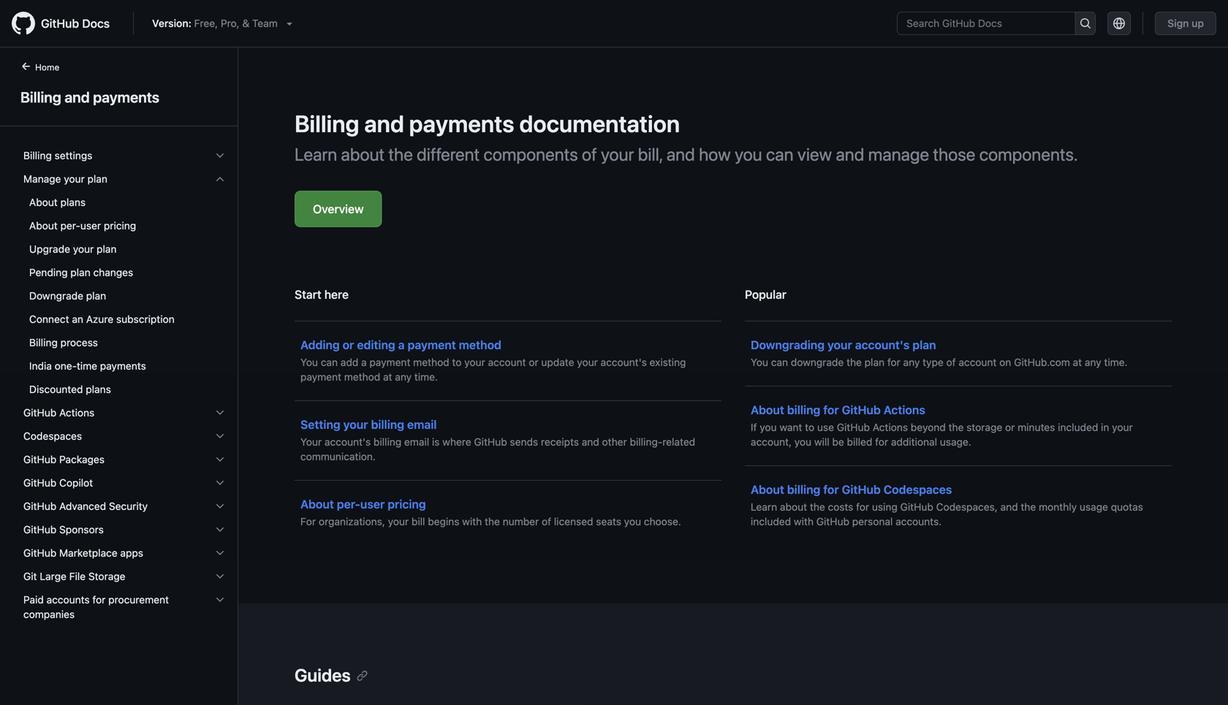 Task type: locate. For each thing, give the bounding box(es) containing it.
sc 9kayk9 0 image
[[214, 150, 226, 162], [214, 173, 226, 185], [214, 407, 226, 419], [214, 478, 226, 489], [214, 548, 226, 559]]

1 vertical spatial a
[[361, 357, 367, 369]]

those
[[934, 144, 976, 165]]

other
[[602, 436, 627, 448]]

account's inside downgrading your account's plan you can downgrade the plan for any type of account on github.com at any time.
[[856, 338, 910, 352]]

0 vertical spatial payments
[[93, 88, 159, 106]]

about inside billing and payments documentation learn about the different components of your bill, and how you can view and manage those components.
[[341, 144, 385, 165]]

1 vertical spatial pricing
[[388, 498, 426, 512]]

1 vertical spatial to
[[805, 422, 815, 434]]

0 vertical spatial pricing
[[104, 220, 136, 232]]

2 vertical spatial account's
[[325, 436, 371, 448]]

2 account from the left
[[959, 357, 997, 369]]

account left "update"
[[488, 357, 526, 369]]

0 horizontal spatial included
[[751, 516, 791, 528]]

4 sc 9kayk9 0 image from the top
[[214, 524, 226, 536]]

you down downgrading
[[751, 357, 769, 369]]

packages
[[59, 454, 105, 466]]

for up personal
[[857, 501, 870, 513]]

a right the editing
[[398, 338, 405, 352]]

1 vertical spatial per-
[[337, 498, 360, 512]]

pro,
[[221, 17, 240, 29]]

india one-time payments
[[29, 360, 146, 372]]

of for downgrading your account's plan
[[947, 357, 956, 369]]

you right seats
[[624, 516, 641, 528]]

0 vertical spatial learn
[[295, 144, 337, 165]]

codespaces down github actions
[[23, 430, 82, 442]]

storage
[[88, 571, 126, 583]]

learn inside about billing for github codespaces learn about the costs for using github codespaces, and the monthly usage quotas included with github personal accounts.
[[751, 501, 778, 513]]

payments up "billing settings" dropdown button
[[93, 88, 159, 106]]

you down adding on the left top of the page
[[301, 357, 318, 369]]

select language: current language is english image
[[1114, 18, 1126, 29]]

0 horizontal spatial about
[[341, 144, 385, 165]]

an
[[72, 313, 83, 325]]

billing inside manage your plan element
[[29, 337, 58, 349]]

plan down upgrade your plan
[[70, 267, 90, 279]]

user up organizations,
[[360, 498, 385, 512]]

plan up the changes
[[97, 243, 117, 255]]

1 horizontal spatial time.
[[1105, 357, 1128, 369]]

codespaces inside dropdown button
[[23, 430, 82, 442]]

organizations,
[[319, 516, 385, 528]]

of right 'number'
[[542, 516, 551, 528]]

can down downgrading
[[771, 357, 788, 369]]

of down 'documentation'
[[582, 144, 597, 165]]

per- up upgrade your plan
[[60, 220, 80, 232]]

payment right the editing
[[408, 338, 456, 352]]

1 with from the left
[[462, 516, 482, 528]]

of inside about per-user pricing for organizations, your bill begins with the number of licensed seats you choose.
[[542, 516, 551, 528]]

about inside about billing for github codespaces learn about the costs for using github codespaces, and the monthly usage quotas included with github personal accounts.
[[751, 483, 785, 497]]

view
[[798, 144, 832, 165]]

payment down the editing
[[370, 357, 411, 369]]

team
[[252, 17, 278, 29]]

plan up azure
[[86, 290, 106, 302]]

or left "update"
[[529, 357, 539, 369]]

0 vertical spatial included
[[1058, 422, 1099, 434]]

a
[[398, 338, 405, 352], [361, 357, 367, 369]]

0 vertical spatial email
[[407, 418, 437, 432]]

0 horizontal spatial account's
[[325, 436, 371, 448]]

0 horizontal spatial time.
[[415, 371, 438, 383]]

plans down "india one-time payments"
[[86, 384, 111, 396]]

1 vertical spatial plans
[[86, 384, 111, 396]]

0 vertical spatial to
[[452, 357, 462, 369]]

1 horizontal spatial of
[[582, 144, 597, 165]]

0 horizontal spatial to
[[452, 357, 462, 369]]

with left personal
[[794, 516, 814, 528]]

connect
[[29, 313, 69, 325]]

0 horizontal spatial of
[[542, 516, 551, 528]]

4 sc 9kayk9 0 image from the top
[[214, 478, 226, 489]]

1 horizontal spatial method
[[413, 357, 450, 369]]

per- for about per-user pricing
[[60, 220, 80, 232]]

1 manage your plan element from the top
[[12, 167, 238, 402]]

payments down billing process link
[[100, 360, 146, 372]]

1 vertical spatial at
[[383, 371, 392, 383]]

learn down account,
[[751, 501, 778, 513]]

manage your plan element for manage your plan
[[12, 191, 238, 402]]

plans for about plans
[[60, 196, 86, 208]]

1 horizontal spatial you
[[751, 357, 769, 369]]

github inside 'dropdown button'
[[23, 477, 57, 489]]

1 vertical spatial codespaces
[[884, 483, 953, 497]]

how
[[699, 144, 731, 165]]

git
[[23, 571, 37, 583]]

per- up organizations,
[[337, 498, 360, 512]]

for down "storage"
[[92, 594, 106, 606]]

1 vertical spatial included
[[751, 516, 791, 528]]

Search GitHub Docs search field
[[898, 12, 1075, 34]]

about per-user pricing link
[[18, 214, 232, 238]]

github advanced security
[[23, 501, 148, 513]]

bill,
[[638, 144, 663, 165]]

0 horizontal spatial or
[[343, 338, 354, 352]]

sc 9kayk9 0 image inside github actions dropdown button
[[214, 407, 226, 419]]

you
[[301, 357, 318, 369], [751, 357, 769, 369]]

1 sc 9kayk9 0 image from the top
[[214, 431, 226, 442]]

account
[[488, 357, 526, 369], [959, 357, 997, 369]]

pricing inside about per-user pricing for organizations, your bill begins with the number of licensed seats you choose.
[[388, 498, 426, 512]]

you inside downgrading your account's plan you can downgrade the plan for any type of account on github.com at any time.
[[751, 357, 769, 369]]

sc 9kayk9 0 image inside the github advanced security dropdown button
[[214, 501, 226, 513]]

plans down manage your plan
[[60, 196, 86, 208]]

0 horizontal spatial at
[[383, 371, 392, 383]]

at inside downgrading your account's plan you can downgrade the plan for any type of account on github.com at any time.
[[1073, 357, 1082, 369]]

1 horizontal spatial a
[[398, 338, 405, 352]]

monthly
[[1039, 501, 1077, 513]]

account inside downgrading your account's plan you can downgrade the plan for any type of account on github.com at any time.
[[959, 357, 997, 369]]

1 horizontal spatial included
[[1058, 422, 1099, 434]]

any down the editing
[[395, 371, 412, 383]]

0 horizontal spatial codespaces
[[23, 430, 82, 442]]

user up upgrade your plan
[[80, 220, 101, 232]]

for up use
[[824, 403, 839, 417]]

for left 'type'
[[888, 357, 901, 369]]

0 horizontal spatial account
[[488, 357, 526, 369]]

included
[[1058, 422, 1099, 434], [751, 516, 791, 528]]

payment down adding on the left top of the page
[[301, 371, 342, 383]]

existing
[[650, 357, 686, 369]]

user
[[80, 220, 101, 232], [360, 498, 385, 512]]

codespaces up "accounts."
[[884, 483, 953, 497]]

plans inside 'link'
[[86, 384, 111, 396]]

billed
[[847, 436, 873, 448]]

of right 'type'
[[947, 357, 956, 369]]

billing left is
[[374, 436, 402, 448]]

0 vertical spatial per-
[[60, 220, 80, 232]]

1 horizontal spatial account's
[[601, 357, 647, 369]]

0 horizontal spatial you
[[301, 357, 318, 369]]

github copilot button
[[18, 472, 232, 495]]

sc 9kayk9 0 image
[[214, 431, 226, 442], [214, 454, 226, 466], [214, 501, 226, 513], [214, 524, 226, 536], [214, 571, 226, 583], [214, 595, 226, 606]]

with inside about per-user pricing for organizations, your bill begins with the number of licensed seats you choose.
[[462, 516, 482, 528]]

github marketplace apps
[[23, 547, 143, 559]]

at right the github.com
[[1073, 357, 1082, 369]]

per- inside about per-user pricing for organizations, your bill begins with the number of licensed seats you choose.
[[337, 498, 360, 512]]

0 vertical spatial at
[[1073, 357, 1082, 369]]

about inside about per-user pricing for organizations, your bill begins with the number of licensed seats you choose.
[[301, 498, 334, 512]]

about inside 'about billing for github actions if you want to use github actions beyond the storage or minutes included in your account, you will be billed for additional usage.'
[[751, 403, 785, 417]]

about down account,
[[751, 483, 785, 497]]

1 horizontal spatial pricing
[[388, 498, 426, 512]]

0 horizontal spatial user
[[80, 220, 101, 232]]

beyond
[[911, 422, 946, 434]]

billing and payments element
[[0, 59, 238, 704]]

at down the editing
[[383, 371, 392, 383]]

sc 9kayk9 0 image inside github marketplace apps dropdown button
[[214, 548, 226, 559]]

1 horizontal spatial or
[[529, 357, 539, 369]]

5 sc 9kayk9 0 image from the top
[[214, 571, 226, 583]]

billing and payments
[[20, 88, 159, 106]]

billing down will
[[788, 483, 821, 497]]

pricing down about plans link
[[104, 220, 136, 232]]

2 horizontal spatial account's
[[856, 338, 910, 352]]

if
[[751, 422, 757, 434]]

can down adding on the left top of the page
[[321, 357, 338, 369]]

sc 9kayk9 0 image inside codespaces dropdown button
[[214, 431, 226, 442]]

can left view
[[766, 144, 794, 165]]

sc 9kayk9 0 image inside manage your plan dropdown button
[[214, 173, 226, 185]]

per- inside about per-user pricing link
[[60, 220, 80, 232]]

about up for
[[301, 498, 334, 512]]

actions down discounted plans
[[59, 407, 95, 419]]

pricing up bill
[[388, 498, 426, 512]]

1 vertical spatial of
[[947, 357, 956, 369]]

of inside billing and payments documentation learn about the different components of your bill, and how you can view and manage those components.
[[582, 144, 597, 165]]

1 vertical spatial payments
[[409, 110, 515, 137]]

any right the github.com
[[1085, 357, 1102, 369]]

1 vertical spatial time.
[[415, 371, 438, 383]]

be
[[833, 436, 845, 448]]

5 sc 9kayk9 0 image from the top
[[214, 548, 226, 559]]

the left different
[[389, 144, 413, 165]]

of
[[582, 144, 597, 165], [947, 357, 956, 369], [542, 516, 551, 528]]

components.
[[980, 144, 1078, 165]]

and inside about billing for github codespaces learn about the costs for using github codespaces, and the monthly usage quotas included with github personal accounts.
[[1001, 501, 1019, 513]]

email up is
[[407, 418, 437, 432]]

about left the costs
[[780, 501, 807, 513]]

1 vertical spatial learn
[[751, 501, 778, 513]]

2 vertical spatial payments
[[100, 360, 146, 372]]

or right storage
[[1006, 422, 1015, 434]]

or for adding
[[529, 357, 539, 369]]

2 horizontal spatial of
[[947, 357, 956, 369]]

manage your plan element containing about plans
[[12, 191, 238, 402]]

2 you from the left
[[751, 357, 769, 369]]

per-
[[60, 220, 80, 232], [337, 498, 360, 512]]

3 sc 9kayk9 0 image from the top
[[214, 407, 226, 419]]

in
[[1102, 422, 1110, 434]]

manage your plan element
[[12, 167, 238, 402], [12, 191, 238, 402]]

for
[[301, 516, 316, 528]]

billing inside dropdown button
[[23, 150, 52, 162]]

user inside manage your plan element
[[80, 220, 101, 232]]

0 horizontal spatial method
[[344, 371, 380, 383]]

pricing
[[104, 220, 136, 232], [388, 498, 426, 512]]

discounted
[[29, 384, 83, 396]]

or inside 'about billing for github actions if you want to use github actions beyond the storage or minutes included in your account, you will be billed for additional usage.'
[[1006, 422, 1015, 434]]

your inside dropdown button
[[64, 173, 85, 185]]

git large file storage
[[23, 571, 126, 583]]

for inside downgrading your account's plan you can downgrade the plan for any type of account on github.com at any time.
[[888, 357, 901, 369]]

2 manage your plan element from the top
[[12, 191, 238, 402]]

billing inside about billing for github codespaces learn about the costs for using github codespaces, and the monthly usage quotas included with github personal accounts.
[[788, 483, 821, 497]]

actions up beyond
[[884, 403, 926, 417]]

0 horizontal spatial per-
[[60, 220, 80, 232]]

sc 9kayk9 0 image inside github sponsors dropdown button
[[214, 524, 226, 536]]

the
[[389, 144, 413, 165], [847, 357, 862, 369], [949, 422, 964, 434], [810, 501, 826, 513], [1021, 501, 1037, 513], [485, 516, 500, 528]]

github docs
[[41, 16, 110, 30]]

downgrading your account's plan you can downgrade the plan for any type of account on github.com at any time.
[[751, 338, 1128, 369]]

github
[[41, 16, 79, 30], [842, 403, 881, 417], [23, 407, 57, 419], [837, 422, 870, 434], [474, 436, 507, 448], [23, 454, 57, 466], [23, 477, 57, 489], [842, 483, 881, 497], [23, 501, 57, 513], [901, 501, 934, 513], [817, 516, 850, 528], [23, 524, 57, 536], [23, 547, 57, 559]]

2 horizontal spatial method
[[459, 338, 502, 352]]

1 horizontal spatial learn
[[751, 501, 778, 513]]

sc 9kayk9 0 image inside git large file storage dropdown button
[[214, 571, 226, 583]]

about per-user pricing for organizations, your bill begins with the number of licensed seats you choose.
[[301, 498, 682, 528]]

0 horizontal spatial any
[[395, 371, 412, 383]]

manage your plan element containing manage your plan
[[12, 167, 238, 402]]

the inside downgrading your account's plan you can downgrade the plan for any type of account on github.com at any time.
[[847, 357, 862, 369]]

manage your plan element for billing settings
[[12, 167, 238, 402]]

a right add
[[361, 357, 367, 369]]

0 horizontal spatial with
[[462, 516, 482, 528]]

6 sc 9kayk9 0 image from the top
[[214, 595, 226, 606]]

the left 'number'
[[485, 516, 500, 528]]

will
[[815, 436, 830, 448]]

quotas
[[1111, 501, 1144, 513]]

the up usage.
[[949, 422, 964, 434]]

1 you from the left
[[301, 357, 318, 369]]

included inside 'about billing for github actions if you want to use github actions beyond the storage or minutes included in your account, you will be billed for additional usage.'
[[1058, 422, 1099, 434]]

about
[[29, 196, 58, 208], [29, 220, 58, 232], [751, 403, 785, 417], [751, 483, 785, 497], [301, 498, 334, 512]]

github docs link
[[12, 12, 121, 35]]

pricing inside about per-user pricing link
[[104, 220, 136, 232]]

account inside adding or editing a payment method you can add a payment method to your account or update your account's existing payment method at any time.
[[488, 357, 526, 369]]

0 vertical spatial account's
[[856, 338, 910, 352]]

sc 9kayk9 0 image inside github copilot 'dropdown button'
[[214, 478, 226, 489]]

billing inside billing and payments documentation learn about the different components of your bill, and how you can view and manage those components.
[[295, 110, 359, 137]]

1 horizontal spatial about
[[780, 501, 807, 513]]

about up if
[[751, 403, 785, 417]]

user inside about per-user pricing for organizations, your bill begins with the number of licensed seats you choose.
[[360, 498, 385, 512]]

0 vertical spatial about
[[341, 144, 385, 165]]

about for about per-user pricing
[[301, 498, 334, 512]]

0 horizontal spatial pricing
[[104, 220, 136, 232]]

github packages
[[23, 454, 105, 466]]

2 vertical spatial or
[[1006, 422, 1015, 434]]

1 sc 9kayk9 0 image from the top
[[214, 150, 226, 162]]

you right how
[[735, 144, 763, 165]]

1 vertical spatial account's
[[601, 357, 647, 369]]

of inside downgrading your account's plan you can downgrade the plan for any type of account on github.com at any time.
[[947, 357, 956, 369]]

can
[[766, 144, 794, 165], [321, 357, 338, 369], [771, 357, 788, 369]]

1 horizontal spatial codespaces
[[884, 483, 953, 497]]

billing up want at right bottom
[[788, 403, 821, 417]]

2 sc 9kayk9 0 image from the top
[[214, 454, 226, 466]]

codespaces inside about billing for github codespaces learn about the costs for using github codespaces, and the monthly usage quotas included with github personal accounts.
[[884, 483, 953, 497]]

0 horizontal spatial learn
[[295, 144, 337, 165]]

plans
[[60, 196, 86, 208], [86, 384, 111, 396]]

git large file storage button
[[18, 565, 232, 589]]

any left 'type'
[[904, 357, 920, 369]]

sc 9kayk9 0 image inside "billing settings" dropdown button
[[214, 150, 226, 162]]

about up overview
[[341, 144, 385, 165]]

the right downgrade
[[847, 357, 862, 369]]

2 with from the left
[[794, 516, 814, 528]]

pending
[[29, 267, 68, 279]]

2 vertical spatial of
[[542, 516, 551, 528]]

different
[[417, 144, 480, 165]]

0 vertical spatial of
[[582, 144, 597, 165]]

1 horizontal spatial per-
[[337, 498, 360, 512]]

1 vertical spatial about
[[780, 501, 807, 513]]

codespaces button
[[18, 425, 232, 448]]

1 horizontal spatial user
[[360, 498, 385, 512]]

account left on
[[959, 357, 997, 369]]

time
[[77, 360, 97, 372]]

time.
[[1105, 357, 1128, 369], [415, 371, 438, 383]]

1 account from the left
[[488, 357, 526, 369]]

1 vertical spatial user
[[360, 498, 385, 512]]

email left is
[[404, 436, 429, 448]]

sign up
[[1168, 17, 1205, 29]]

upgrade
[[29, 243, 70, 255]]

adding
[[301, 338, 340, 352]]

payments up different
[[409, 110, 515, 137]]

time. inside downgrading your account's plan you can downgrade the plan for any type of account on github.com at any time.
[[1105, 357, 1128, 369]]

0 vertical spatial time.
[[1105, 357, 1128, 369]]

india
[[29, 360, 52, 372]]

guides link
[[295, 666, 368, 686]]

payments inside manage your plan element
[[100, 360, 146, 372]]

sc 9kayk9 0 image for manage your plan
[[214, 173, 226, 185]]

up
[[1192, 17, 1205, 29]]

0 horizontal spatial a
[[361, 357, 367, 369]]

payments inside billing and payments documentation learn about the different components of your bill, and how you can view and manage those components.
[[409, 110, 515, 137]]

time. up in
[[1105, 357, 1128, 369]]

0 vertical spatial user
[[80, 220, 101, 232]]

None search field
[[898, 12, 1096, 35]]

sc 9kayk9 0 image for github actions
[[214, 407, 226, 419]]

your
[[601, 144, 634, 165], [64, 173, 85, 185], [73, 243, 94, 255], [828, 338, 853, 352], [465, 357, 485, 369], [577, 357, 598, 369], [344, 418, 368, 432], [1113, 422, 1133, 434], [388, 516, 409, 528]]

sc 9kayk9 0 image for github sponsors
[[214, 524, 226, 536]]

0 vertical spatial codespaces
[[23, 430, 82, 442]]

sc 9kayk9 0 image inside paid accounts for procurement companies dropdown button
[[214, 595, 226, 606]]

at
[[1073, 357, 1082, 369], [383, 371, 392, 383]]

use
[[818, 422, 834, 434]]

update
[[542, 357, 575, 369]]

or up add
[[343, 338, 354, 352]]

2 sc 9kayk9 0 image from the top
[[214, 173, 226, 185]]

1 horizontal spatial at
[[1073, 357, 1082, 369]]

the inside about per-user pricing for organizations, your bill begins with the number of licensed seats you choose.
[[485, 516, 500, 528]]

to inside 'about billing for github actions if you want to use github actions beyond the storage or minutes included in your account, you will be billed for additional usage.'
[[805, 422, 815, 434]]

0 vertical spatial plans
[[60, 196, 86, 208]]

1 vertical spatial or
[[529, 357, 539, 369]]

learn up overview
[[295, 144, 337, 165]]

process
[[60, 337, 98, 349]]

actions up the additional at the right
[[873, 422, 908, 434]]

2 horizontal spatial or
[[1006, 422, 1015, 434]]

upgrade your plan
[[29, 243, 117, 255]]

guides
[[295, 666, 351, 686]]

sc 9kayk9 0 image inside github packages dropdown button
[[214, 454, 226, 466]]

is
[[432, 436, 440, 448]]

plan down the settings at top
[[87, 173, 107, 185]]

with right begins
[[462, 516, 482, 528]]

0 vertical spatial payment
[[408, 338, 456, 352]]

time. up is
[[415, 371, 438, 383]]

1 horizontal spatial account
[[959, 357, 997, 369]]

included inside about billing for github codespaces learn about the costs for using github codespaces, and the monthly usage quotas included with github personal accounts.
[[751, 516, 791, 528]]

1 horizontal spatial with
[[794, 516, 814, 528]]

can inside adding or editing a payment method you can add a payment method to your account or update your account's existing payment method at any time.
[[321, 357, 338, 369]]

usage
[[1080, 501, 1109, 513]]

licensed
[[554, 516, 594, 528]]

3 sc 9kayk9 0 image from the top
[[214, 501, 226, 513]]

1 horizontal spatial to
[[805, 422, 815, 434]]

personal
[[853, 516, 893, 528]]



Task type: vqa. For each thing, say whether or not it's contained in the screenshot.
with inside the About billing for GitHub Codespaces Learn about the costs for using GitHub Codespaces, and the monthly usage quotas included with GitHub personal accounts.
yes



Task type: describe. For each thing, give the bounding box(es) containing it.
pricing for about per-user pricing
[[104, 220, 136, 232]]

pricing for about per-user pricing for organizations, your bill begins with the number of licensed seats you choose.
[[388, 498, 426, 512]]

user for about per-user pricing
[[80, 220, 101, 232]]

and inside "setting your billing email your account's billing email is where github sends receipts and other billing-related communication."
[[582, 436, 600, 448]]

type
[[923, 357, 944, 369]]

manage your plan
[[23, 173, 107, 185]]

your inside billing and payments documentation learn about the different components of your bill, and how you can view and manage those components.
[[601, 144, 634, 165]]

components
[[484, 144, 578, 165]]

start
[[295, 288, 322, 302]]

overview
[[313, 202, 364, 216]]

1 horizontal spatial any
[[904, 357, 920, 369]]

billing for billing process
[[29, 337, 58, 349]]

file
[[69, 571, 86, 583]]

of for about per-user pricing
[[542, 516, 551, 528]]

downgrade
[[29, 290, 83, 302]]

per- for about per-user pricing for organizations, your bill begins with the number of licensed seats you choose.
[[337, 498, 360, 512]]

accounts.
[[896, 516, 942, 528]]

sign
[[1168, 17, 1190, 29]]

github sponsors button
[[18, 519, 232, 542]]

account's inside "setting your billing email your account's billing email is where github sends receipts and other billing-related communication."
[[325, 436, 371, 448]]

documentation
[[520, 110, 680, 137]]

discounted plans
[[29, 384, 111, 396]]

actions inside dropdown button
[[59, 407, 95, 419]]

usage.
[[940, 436, 972, 448]]

sc 9kayk9 0 image for paid accounts for procurement companies
[[214, 595, 226, 606]]

for right billed
[[876, 436, 889, 448]]

github actions
[[23, 407, 95, 419]]

billing and payments documentation learn about the different components of your bill, and how you can view and manage those components.
[[295, 110, 1078, 165]]

you inside about per-user pricing for organizations, your bill begins with the number of licensed seats you choose.
[[624, 516, 641, 528]]

for up the costs
[[824, 483, 839, 497]]

user for about per-user pricing for organizations, your bill begins with the number of licensed seats you choose.
[[360, 498, 385, 512]]

settings
[[55, 150, 92, 162]]

billing settings button
[[18, 144, 232, 167]]

about inside about billing for github codespaces learn about the costs for using github codespaces, and the monthly usage quotas included with github personal accounts.
[[780, 501, 807, 513]]

want
[[780, 422, 803, 434]]

india one-time payments link
[[18, 355, 232, 378]]

your inside about per-user pricing for organizations, your bill begins with the number of licensed seats you choose.
[[388, 516, 409, 528]]

learn inside billing and payments documentation learn about the different components of your bill, and how you can view and manage those components.
[[295, 144, 337, 165]]

choose.
[[644, 516, 682, 528]]

any inside adding or editing a payment method you can add a payment method to your account or update your account's existing payment method at any time.
[[395, 371, 412, 383]]

about billing for github actions if you want to use github actions beyond the storage or minutes included in your account, you will be billed for additional usage.
[[751, 403, 1133, 448]]

billing up communication.
[[371, 418, 404, 432]]

paid accounts for procurement companies button
[[18, 589, 232, 627]]

large
[[40, 571, 66, 583]]

changes
[[93, 267, 133, 279]]

plan right downgrade
[[865, 357, 885, 369]]

home link
[[15, 61, 83, 75]]

&
[[242, 17, 250, 29]]

for inside paid accounts for procurement companies
[[92, 594, 106, 606]]

sc 9kayk9 0 image for git large file storage
[[214, 571, 226, 583]]

related
[[663, 436, 696, 448]]

connect an azure subscription
[[29, 313, 175, 325]]

communication.
[[301, 451, 376, 463]]

your inside downgrading your account's plan you can downgrade the plan for any type of account on github.com at any time.
[[828, 338, 853, 352]]

about up upgrade
[[29, 220, 58, 232]]

sign up link
[[1156, 12, 1217, 35]]

triangle down image
[[284, 18, 295, 29]]

companies
[[23, 609, 75, 621]]

can inside billing and payments documentation learn about the different components of your bill, and how you can view and manage those components.
[[766, 144, 794, 165]]

time. inside adding or editing a payment method you can add a payment method to your account or update your account's existing payment method at any time.
[[415, 371, 438, 383]]

about for about billing for github actions
[[751, 403, 785, 417]]

2 vertical spatial payment
[[301, 371, 342, 383]]

one-
[[55, 360, 77, 372]]

here
[[325, 288, 349, 302]]

github inside dropdown button
[[23, 407, 57, 419]]

sc 9kayk9 0 image for github marketplace apps
[[214, 548, 226, 559]]

about plans
[[29, 196, 86, 208]]

github.com
[[1014, 357, 1071, 369]]

manage your plan button
[[18, 167, 232, 191]]

to inside adding or editing a payment method you can add a payment method to your account or update your account's existing payment method at any time.
[[452, 357, 462, 369]]

payments for billing and payments documentation learn about the different components of your bill, and how you can view and manage those components.
[[409, 110, 515, 137]]

the left the costs
[[810, 501, 826, 513]]

about for about billing for github codespaces
[[751, 483, 785, 497]]

free,
[[194, 17, 218, 29]]

begins
[[428, 516, 460, 528]]

downgrade plan link
[[18, 284, 232, 308]]

overview link
[[295, 191, 382, 227]]

with inside about billing for github codespaces learn about the costs for using github codespaces, and the monthly usage quotas included with github personal accounts.
[[794, 516, 814, 528]]

1 vertical spatial method
[[413, 357, 450, 369]]

accounts
[[47, 594, 90, 606]]

sc 9kayk9 0 image for github copilot
[[214, 478, 226, 489]]

plan up 'type'
[[913, 338, 937, 352]]

github advanced security button
[[18, 495, 232, 519]]

you right if
[[760, 422, 777, 434]]

payments for billing and payments
[[93, 88, 159, 106]]

billing inside 'about billing for github actions if you want to use github actions beyond the storage or minutes included in your account, you will be billed for additional usage.'
[[788, 403, 821, 417]]

downgrading
[[751, 338, 825, 352]]

plans for discounted plans
[[86, 384, 111, 396]]

discounted plans link
[[18, 378, 232, 402]]

1 vertical spatial payment
[[370, 357, 411, 369]]

you inside billing and payments documentation learn about the different components of your bill, and how you can view and manage those components.
[[735, 144, 763, 165]]

or for about
[[1006, 422, 1015, 434]]

about plans link
[[18, 191, 232, 214]]

account,
[[751, 436, 792, 448]]

sponsors
[[59, 524, 104, 536]]

0 vertical spatial a
[[398, 338, 405, 352]]

billing for billing and payments documentation learn about the different components of your bill, and how you can view and manage those components.
[[295, 110, 359, 137]]

account's inside adding or editing a payment method you can add a payment method to your account or update your account's existing payment method at any time.
[[601, 357, 647, 369]]

version: free, pro, & team
[[152, 17, 278, 29]]

costs
[[828, 501, 854, 513]]

billing for billing settings
[[23, 150, 52, 162]]

sc 9kayk9 0 image for codespaces
[[214, 431, 226, 442]]

can inside downgrading your account's plan you can downgrade the plan for any type of account on github.com at any time.
[[771, 357, 788, 369]]

security
[[109, 501, 148, 513]]

manage
[[23, 173, 61, 185]]

additional
[[891, 436, 938, 448]]

billing for billing and payments
[[20, 88, 61, 106]]

sc 9kayk9 0 image for billing settings
[[214, 150, 226, 162]]

the left monthly
[[1021, 501, 1037, 513]]

bill
[[412, 516, 425, 528]]

seats
[[596, 516, 622, 528]]

number
[[503, 516, 539, 528]]

the inside billing and payments documentation learn about the different components of your bill, and how you can view and manage those components.
[[389, 144, 413, 165]]

paid
[[23, 594, 44, 606]]

storage
[[967, 422, 1003, 434]]

pending plan changes link
[[18, 261, 232, 284]]

search image
[[1080, 18, 1092, 29]]

about per-user pricing
[[29, 220, 136, 232]]

github sponsors
[[23, 524, 104, 536]]

copilot
[[59, 477, 93, 489]]

about down manage
[[29, 196, 58, 208]]

you left will
[[795, 436, 812, 448]]

marketplace
[[59, 547, 118, 559]]

plan inside dropdown button
[[87, 173, 107, 185]]

1 vertical spatial email
[[404, 436, 429, 448]]

advanced
[[59, 501, 106, 513]]

about billing for github codespaces learn about the costs for using github codespaces, and the monthly usage quotas included with github personal accounts.
[[751, 483, 1144, 528]]

your inside "setting your billing email your account's billing email is where github sends receipts and other billing-related communication."
[[344, 418, 368, 432]]

billing process
[[29, 337, 98, 349]]

0 vertical spatial or
[[343, 338, 354, 352]]

pending plan changes
[[29, 267, 133, 279]]

you inside adding or editing a payment method you can add a payment method to your account or update your account's existing payment method at any time.
[[301, 357, 318, 369]]

github inside "setting your billing email your account's billing email is where github sends receipts and other billing-related communication."
[[474, 436, 507, 448]]

docs
[[82, 16, 110, 30]]

billing settings
[[23, 150, 92, 162]]

receipts
[[541, 436, 579, 448]]

your inside 'about billing for github actions if you want to use github actions beyond the storage or minutes included in your account, you will be billed for additional usage.'
[[1113, 422, 1133, 434]]

add
[[341, 357, 359, 369]]

apps
[[120, 547, 143, 559]]

subscription
[[116, 313, 175, 325]]

codespaces,
[[937, 501, 998, 513]]

the inside 'about billing for github actions if you want to use github actions beyond the storage or minutes included in your account, you will be billed for additional usage.'
[[949, 422, 964, 434]]

on
[[1000, 357, 1012, 369]]

2 horizontal spatial any
[[1085, 357, 1102, 369]]

version:
[[152, 17, 192, 29]]

0 vertical spatial method
[[459, 338, 502, 352]]

github marketplace apps button
[[18, 542, 232, 565]]

sc 9kayk9 0 image for github packages
[[214, 454, 226, 466]]

billing process link
[[18, 331, 232, 355]]

at inside adding or editing a payment method you can add a payment method to your account or update your account's existing payment method at any time.
[[383, 371, 392, 383]]

sc 9kayk9 0 image for github advanced security
[[214, 501, 226, 513]]

2 vertical spatial method
[[344, 371, 380, 383]]



